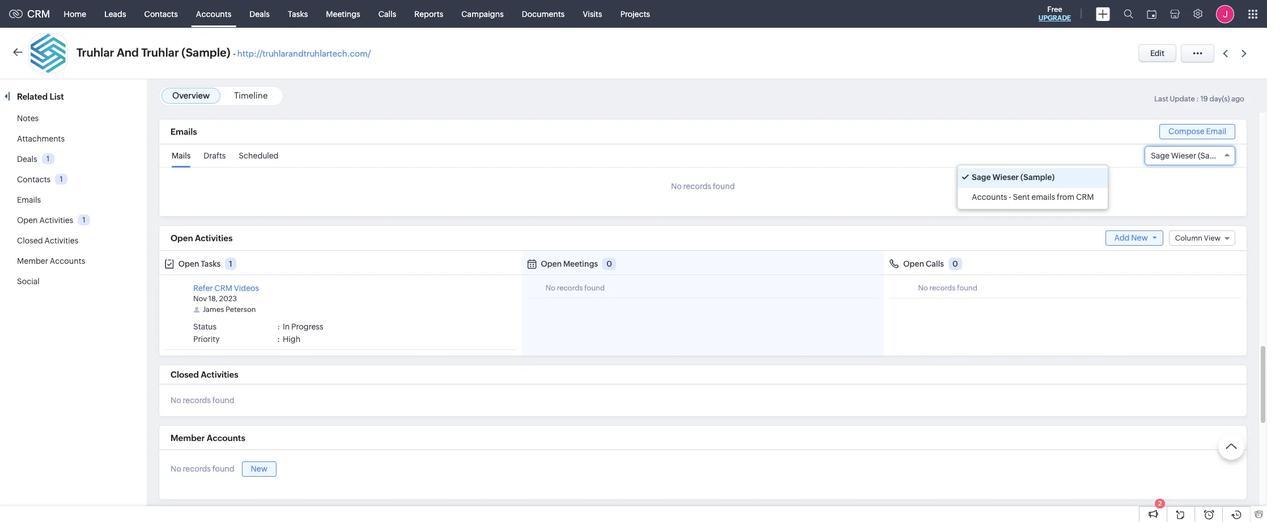 Task type: locate. For each thing, give the bounding box(es) containing it.
overview link
[[172, 91, 210, 100]]

1 vertical spatial crm
[[1076, 193, 1094, 202]]

tasks up the refer
[[201, 260, 221, 269]]

0 horizontal spatial meetings
[[326, 9, 360, 18]]

contacts link
[[135, 0, 187, 27], [17, 175, 51, 184]]

2 vertical spatial crm
[[214, 284, 232, 293]]

(sample) down accounts 'link'
[[181, 46, 230, 59]]

closed activities down "open activities" link
[[17, 236, 78, 245]]

1 vertical spatial emails
[[17, 196, 41, 205]]

1
[[46, 155, 49, 163], [60, 175, 63, 184], [83, 216, 86, 224], [229, 260, 232, 269]]

home link
[[55, 0, 95, 27]]

0 right open meetings
[[606, 260, 612, 269]]

:
[[1196, 95, 1199, 103], [277, 322, 280, 332], [277, 335, 280, 344]]

documents link
[[513, 0, 574, 27]]

accounts inside accounts 'link'
[[196, 9, 231, 18]]

crm right from
[[1076, 193, 1094, 202]]

(sample) inside list box
[[1021, 173, 1055, 182]]

refer
[[193, 284, 213, 293]]

(sample) up accounts - sent emails from crm option
[[1021, 173, 1055, 182]]

0 vertical spatial (sample)
[[181, 46, 230, 59]]

accounts up truhlar and truhlar (sample) - http://truhlarandtruhlartech.com/
[[196, 9, 231, 18]]

0 vertical spatial meetings
[[326, 9, 360, 18]]

0 vertical spatial emails
[[171, 127, 197, 137]]

meetings
[[326, 9, 360, 18], [563, 260, 598, 269]]

emails
[[171, 127, 197, 137], [17, 196, 41, 205]]

notes
[[17, 114, 39, 123]]

deals link up truhlar and truhlar (sample) - http://truhlarandtruhlartech.com/
[[240, 0, 279, 27]]

1 horizontal spatial tasks
[[288, 9, 308, 18]]

previous record image
[[1223, 50, 1228, 57]]

deals down attachments
[[17, 155, 37, 164]]

1 for deals
[[46, 155, 49, 163]]

0 vertical spatial closed
[[17, 236, 43, 245]]

1 horizontal spatial closed
[[171, 370, 199, 380]]

0 horizontal spatial contacts link
[[17, 175, 51, 184]]

contacts link up emails link
[[17, 175, 51, 184]]

closed
[[17, 236, 43, 245], [171, 370, 199, 380]]

activities up open tasks
[[195, 233, 233, 243]]

1 horizontal spatial deals
[[250, 9, 270, 18]]

day(s)
[[1210, 95, 1230, 103]]

list
[[50, 92, 64, 101]]

tasks
[[288, 9, 308, 18], [201, 260, 221, 269]]

1 vertical spatial (sample)
[[1021, 173, 1055, 182]]

0 vertical spatial contacts
[[144, 9, 178, 18]]

tasks up http://truhlarandtruhlartech.com/ link on the top of the page
[[288, 9, 308, 18]]

1 down attachments
[[46, 155, 49, 163]]

truhlar right and
[[141, 46, 179, 59]]

1 horizontal spatial open activities
[[171, 233, 233, 243]]

leads
[[104, 9, 126, 18]]

activities up closed activities link
[[39, 216, 73, 225]]

1 vertical spatial member accounts
[[171, 433, 245, 443]]

1 for contacts
[[60, 175, 63, 184]]

member accounts
[[17, 257, 85, 266], [171, 433, 245, 443]]

1 horizontal spatial emails
[[171, 127, 197, 137]]

1 truhlar from the left
[[77, 46, 114, 59]]

accounts - sent emails from crm
[[972, 193, 1094, 202]]

update
[[1170, 95, 1195, 103]]

free upgrade
[[1039, 5, 1071, 22]]

found
[[713, 182, 735, 191], [584, 284, 605, 292], [957, 284, 977, 292], [212, 396, 234, 405], [212, 465, 234, 474]]

1 horizontal spatial 0
[[952, 260, 958, 269]]

0 vertical spatial contacts link
[[135, 0, 187, 27]]

closed activities link
[[17, 236, 78, 245]]

- down accounts 'link'
[[233, 49, 236, 58]]

0 vertical spatial tasks
[[288, 9, 308, 18]]

from
[[1057, 193, 1074, 202]]

scheduled
[[239, 151, 279, 160]]

sage wieser (sample)
[[972, 173, 1055, 182]]

sage
[[972, 173, 991, 182]]

0 vertical spatial -
[[233, 49, 236, 58]]

: left high
[[277, 335, 280, 344]]

crm
[[27, 8, 50, 20], [1076, 193, 1094, 202], [214, 284, 232, 293]]

-
[[233, 49, 236, 58], [1009, 193, 1011, 202]]

closed down "open activities" link
[[17, 236, 43, 245]]

crm left home link
[[27, 8, 50, 20]]

1 horizontal spatial truhlar
[[141, 46, 179, 59]]

1 vertical spatial new
[[251, 465, 267, 474]]

crm up the 2023 on the left of page
[[214, 284, 232, 293]]

: left in
[[277, 322, 280, 332]]

accounts up new link
[[207, 433, 245, 443]]

0
[[606, 260, 612, 269], [952, 260, 958, 269]]

open activities up open tasks
[[171, 233, 233, 243]]

refer crm videos link
[[193, 284, 259, 293]]

calls
[[378, 9, 396, 18], [926, 260, 944, 269]]

closed activities
[[17, 236, 78, 245], [171, 370, 238, 380]]

1 horizontal spatial contacts
[[144, 9, 178, 18]]

contacts link right leads
[[135, 0, 187, 27]]

1 vertical spatial -
[[1009, 193, 1011, 202]]

2 0 from the left
[[952, 260, 958, 269]]

0 horizontal spatial -
[[233, 49, 236, 58]]

peterson
[[226, 305, 256, 314]]

2 vertical spatial :
[[277, 335, 280, 344]]

1 vertical spatial calls
[[926, 260, 944, 269]]

0 horizontal spatial contacts
[[17, 175, 51, 184]]

1 vertical spatial meetings
[[563, 260, 598, 269]]

priority
[[193, 335, 220, 344]]

None field
[[1145, 146, 1235, 165]]

0 right open calls
[[952, 260, 958, 269]]

1 vertical spatial :
[[277, 322, 280, 332]]

deals link down attachments
[[17, 155, 37, 164]]

accounts
[[196, 9, 231, 18], [972, 193, 1007, 202], [50, 257, 85, 266], [207, 433, 245, 443]]

crm link
[[9, 8, 50, 20]]

open tasks
[[178, 260, 221, 269]]

deals
[[250, 9, 270, 18], [17, 155, 37, 164]]

0 vertical spatial deals
[[250, 9, 270, 18]]

truhlar left and
[[77, 46, 114, 59]]

0 horizontal spatial open activities
[[17, 216, 73, 225]]

attachments link
[[17, 134, 65, 143]]

campaigns link
[[452, 0, 513, 27]]

documents
[[522, 9, 565, 18]]

0 vertical spatial calls
[[378, 9, 396, 18]]

1 horizontal spatial (sample)
[[1021, 173, 1055, 182]]

closed activities down priority
[[171, 370, 238, 380]]

projects
[[620, 9, 650, 18]]

0 vertical spatial new
[[1131, 233, 1148, 243]]

open activities up closed activities link
[[17, 216, 73, 225]]

: left 19
[[1196, 95, 1199, 103]]

contacts
[[144, 9, 178, 18], [17, 175, 51, 184]]

1 vertical spatial deals
[[17, 155, 37, 164]]

crm inside refer crm videos nov 18, 2023
[[214, 284, 232, 293]]

0 vertical spatial crm
[[27, 8, 50, 20]]

0 horizontal spatial emails
[[17, 196, 41, 205]]

2 horizontal spatial crm
[[1076, 193, 1094, 202]]

accounts link
[[187, 0, 240, 27]]

0 horizontal spatial 0
[[606, 260, 612, 269]]

1 horizontal spatial crm
[[214, 284, 232, 293]]

1 0 from the left
[[606, 260, 612, 269]]

activities
[[39, 216, 73, 225], [195, 233, 233, 243], [44, 236, 78, 245], [201, 370, 238, 380]]

http://truhlarandtruhlartech.com/ link
[[237, 49, 371, 58]]

0 vertical spatial closed activities
[[17, 236, 78, 245]]

1 vertical spatial closed activities
[[171, 370, 238, 380]]

0 vertical spatial open activities
[[17, 216, 73, 225]]

meetings link
[[317, 0, 369, 27]]

1 horizontal spatial meetings
[[563, 260, 598, 269]]

1 up "open activities" link
[[60, 175, 63, 184]]

0 horizontal spatial deals link
[[17, 155, 37, 164]]

activities down priority
[[201, 370, 238, 380]]

compose
[[1169, 127, 1205, 136]]

0 vertical spatial member accounts
[[17, 257, 85, 266]]

0 vertical spatial deals link
[[240, 0, 279, 27]]

emails up mails
[[171, 127, 197, 137]]

deals left the tasks link
[[250, 9, 270, 18]]

(sample)
[[181, 46, 230, 59], [1021, 173, 1055, 182]]

member
[[17, 257, 48, 266], [171, 433, 205, 443]]

1 right "open activities" link
[[83, 216, 86, 224]]

no
[[671, 182, 682, 191], [546, 284, 555, 292], [918, 284, 928, 292], [171, 396, 181, 405], [171, 465, 181, 474]]

accounts down closed activities link
[[50, 257, 85, 266]]

activities up member accounts link
[[44, 236, 78, 245]]

0 horizontal spatial tasks
[[201, 260, 221, 269]]

: for : high
[[277, 335, 280, 344]]

accounts down sage
[[972, 193, 1007, 202]]

0 horizontal spatial truhlar
[[77, 46, 114, 59]]

no records found
[[671, 182, 735, 191], [546, 284, 605, 292], [918, 284, 977, 292], [171, 396, 234, 405], [171, 465, 234, 474]]

new link
[[242, 462, 277, 477]]

0 for calls
[[952, 260, 958, 269]]

truhlar
[[77, 46, 114, 59], [141, 46, 179, 59]]

contacts up emails link
[[17, 175, 51, 184]]

1 horizontal spatial member accounts
[[171, 433, 245, 443]]

1 horizontal spatial contacts link
[[135, 0, 187, 27]]

: for : in progress
[[277, 322, 280, 332]]

open
[[17, 216, 38, 225], [171, 233, 193, 243], [178, 260, 199, 269], [541, 260, 562, 269], [903, 260, 924, 269]]

- left sent
[[1009, 193, 1011, 202]]

1 vertical spatial tasks
[[201, 260, 221, 269]]

crm inside option
[[1076, 193, 1094, 202]]

status
[[193, 322, 217, 332]]

2 truhlar from the left
[[141, 46, 179, 59]]

0 horizontal spatial member
[[17, 257, 48, 266]]

1 horizontal spatial -
[[1009, 193, 1011, 202]]

0 vertical spatial member
[[17, 257, 48, 266]]

contacts right leads link
[[144, 9, 178, 18]]

emails up "open activities" link
[[17, 196, 41, 205]]

1 up refer crm videos link at the bottom
[[229, 260, 232, 269]]

contacts inside 'contacts' link
[[144, 9, 178, 18]]

0 horizontal spatial (sample)
[[181, 46, 230, 59]]

deals link
[[240, 0, 279, 27], [17, 155, 37, 164]]

edit
[[1150, 49, 1165, 58]]

emails
[[1032, 193, 1055, 202]]

records
[[683, 182, 711, 191], [557, 284, 583, 292], [930, 284, 956, 292], [183, 396, 211, 405], [183, 465, 211, 474]]

1 vertical spatial member
[[171, 433, 205, 443]]

closed down priority
[[171, 370, 199, 380]]

list box
[[958, 165, 1108, 209]]

high
[[283, 335, 300, 344]]

1 horizontal spatial member
[[171, 433, 205, 443]]

1 vertical spatial contacts
[[17, 175, 51, 184]]

0 horizontal spatial member accounts
[[17, 257, 85, 266]]

new
[[1131, 233, 1148, 243], [251, 465, 267, 474]]

campaigns
[[461, 9, 504, 18]]

1 horizontal spatial new
[[1131, 233, 1148, 243]]



Task type: describe. For each thing, give the bounding box(es) containing it.
emails link
[[17, 196, 41, 205]]

1 horizontal spatial closed activities
[[171, 370, 238, 380]]

0 horizontal spatial crm
[[27, 8, 50, 20]]

timeline
[[234, 91, 268, 100]]

james peterson
[[203, 305, 256, 314]]

1 horizontal spatial calls
[[926, 260, 944, 269]]

1 horizontal spatial deals link
[[240, 0, 279, 27]]

and
[[117, 46, 139, 59]]

edit button
[[1138, 44, 1176, 62]]

0 horizontal spatial closed activities
[[17, 236, 78, 245]]

accounts inside accounts - sent emails from crm option
[[972, 193, 1007, 202]]

related list
[[17, 92, 66, 101]]

profile element
[[1209, 0, 1241, 27]]

overview
[[172, 91, 210, 100]]

notes link
[[17, 114, 39, 123]]

1 for open activities
[[83, 216, 86, 224]]

1 vertical spatial deals link
[[17, 155, 37, 164]]

home
[[64, 9, 86, 18]]

: high
[[277, 335, 300, 344]]

0 vertical spatial :
[[1196, 95, 1199, 103]]

0 for meetings
[[606, 260, 612, 269]]

1 vertical spatial contacts link
[[17, 175, 51, 184]]

sent
[[1013, 193, 1030, 202]]

1 vertical spatial closed
[[171, 370, 199, 380]]

nov
[[193, 295, 207, 303]]

meetings inside meetings link
[[326, 9, 360, 18]]

calls link
[[369, 0, 405, 27]]

wieser
[[993, 173, 1019, 182]]

reports
[[414, 9, 443, 18]]

18,
[[208, 295, 218, 303]]

- inside truhlar and truhlar (sample) - http://truhlarandtruhlartech.com/
[[233, 49, 236, 58]]

email
[[1206, 127, 1226, 136]]

list box containing sage wieser (sample)
[[958, 165, 1108, 209]]

projects link
[[611, 0, 659, 27]]

open activities link
[[17, 216, 73, 225]]

member accounts link
[[17, 257, 85, 266]]

deals inside the deals link
[[250, 9, 270, 18]]

reports link
[[405, 0, 452, 27]]

mails
[[172, 151, 191, 160]]

http://truhlarandtruhlartech.com/
[[237, 49, 371, 58]]

visits link
[[574, 0, 611, 27]]

truhlar and truhlar (sample) - http://truhlarandtruhlartech.com/
[[77, 46, 371, 59]]

social
[[17, 277, 40, 286]]

profile image
[[1216, 5, 1234, 23]]

open meetings
[[541, 260, 598, 269]]

drafts
[[204, 151, 226, 160]]

upgrade
[[1039, 14, 1071, 22]]

2023
[[219, 295, 237, 303]]

in
[[283, 322, 290, 332]]

: in progress
[[277, 322, 323, 332]]

refer crm videos nov 18, 2023
[[193, 284, 259, 303]]

leads link
[[95, 0, 135, 27]]

ago
[[1231, 95, 1244, 103]]

add new
[[1114, 233, 1148, 243]]

0 horizontal spatial deals
[[17, 155, 37, 164]]

progress
[[291, 322, 323, 332]]

james
[[203, 305, 224, 314]]

compose email
[[1169, 127, 1226, 136]]

visits
[[583, 9, 602, 18]]

timeline link
[[234, 91, 268, 100]]

add
[[1114, 233, 1130, 243]]

last update : 19 day(s) ago
[[1154, 95, 1244, 103]]

0 horizontal spatial new
[[251, 465, 267, 474]]

0 horizontal spatial calls
[[378, 9, 396, 18]]

- inside option
[[1009, 193, 1011, 202]]

related
[[17, 92, 48, 101]]

0 horizontal spatial closed
[[17, 236, 43, 245]]

accounts - sent emails from crm option
[[958, 188, 1108, 206]]

open calls
[[903, 260, 944, 269]]

1 vertical spatial open activities
[[171, 233, 233, 243]]

last
[[1154, 95, 1168, 103]]

attachments
[[17, 134, 65, 143]]

tasks link
[[279, 0, 317, 27]]

free
[[1047, 5, 1062, 14]]

videos
[[234, 284, 259, 293]]

19
[[1200, 95, 1208, 103]]

next record image
[[1242, 50, 1249, 57]]

social link
[[17, 277, 40, 286]]



Task type: vqa. For each thing, say whether or not it's contained in the screenshot.
ago on the top of page
yes



